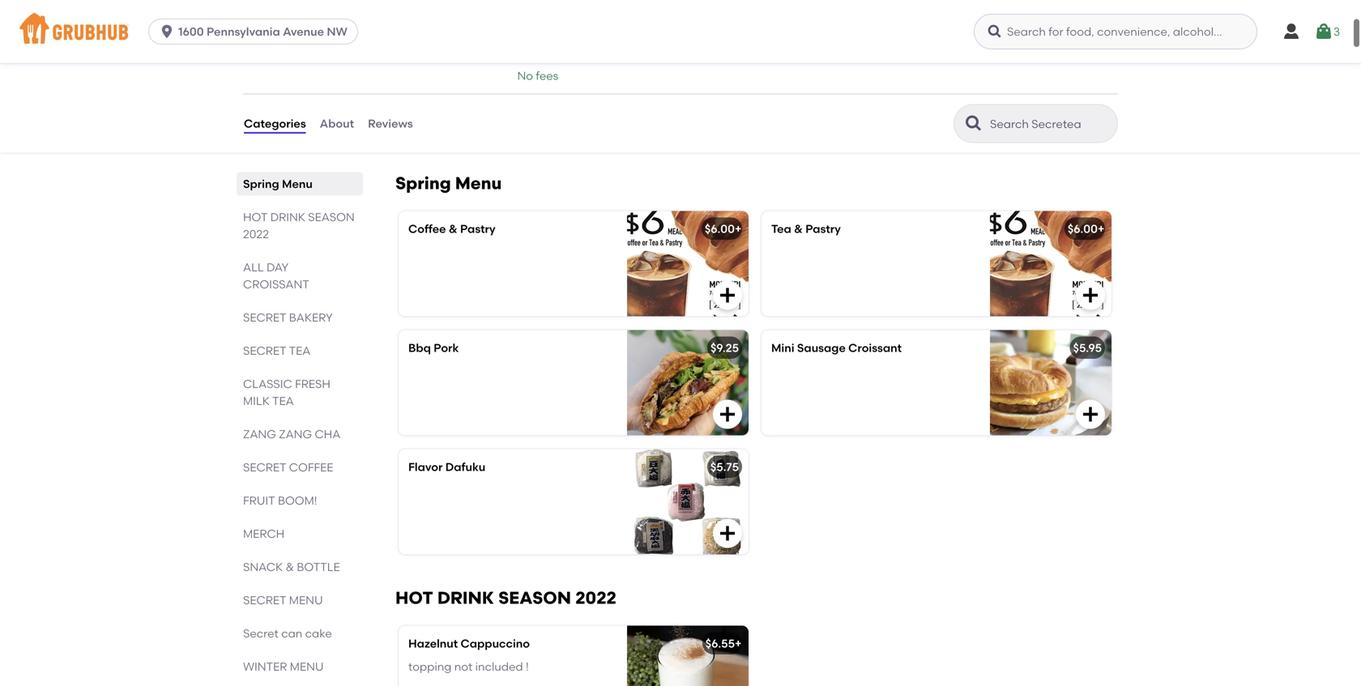 Task type: describe. For each thing, give the bounding box(es) containing it.
about
[[320, 117, 354, 130]]

mini sausage croissant
[[772, 341, 902, 355]]

1 vertical spatial hot
[[395, 588, 433, 609]]

0 horizontal spatial hot drink season 2022
[[243, 210, 355, 241]]

$6.00 + for coffee & pastry
[[705, 222, 742, 236]]

snack
[[243, 560, 283, 574]]

fees
[[536, 69, 559, 82]]

pastry for coffee & pastry
[[460, 222, 496, 236]]

all
[[243, 261, 264, 274]]

$5.75
[[711, 460, 739, 474]]

season inside hot drink season 2022
[[308, 210, 355, 224]]

+ for tea & pastry
[[1098, 222, 1105, 236]]

avenue
[[283, 25, 324, 38]]

svg image for $5.75
[[718, 524, 737, 543]]

flavor dafuku image
[[627, 449, 749, 555]]

nw
[[327, 25, 348, 38]]

flavor
[[408, 460, 443, 474]]

hot inside hot drink season 2022
[[243, 210, 268, 224]]

secret for secret tea
[[243, 344, 286, 358]]

menu for winter menu
[[290, 660, 324, 674]]

tea & pastry image
[[990, 211, 1112, 317]]

tea
[[772, 222, 792, 236]]

croissant
[[243, 278, 309, 291]]

snack & bottle
[[243, 560, 340, 574]]

coffee & pastry
[[408, 222, 496, 236]]

flavor dafuku
[[408, 460, 486, 474]]

bakery
[[289, 311, 333, 325]]

bbq pork
[[408, 341, 459, 355]]

topping
[[408, 660, 452, 674]]

no
[[517, 69, 533, 82]]

classic
[[243, 377, 292, 391]]

secret for secret coffee
[[243, 461, 286, 475]]

classic fresh milk tea
[[243, 377, 331, 408]]

1 vertical spatial 2022
[[576, 588, 617, 609]]

1600 pennsylvania avenue nw button
[[148, 19, 365, 45]]

1 horizontal spatial spring menu
[[395, 173, 502, 194]]

search icon image
[[964, 114, 984, 133]]

$6.00 for tea & pastry
[[1068, 222, 1098, 236]]

hazelnut
[[408, 637, 458, 651]]

fruit
[[243, 494, 275, 508]]

1 zang from the left
[[243, 428, 276, 441]]

0 vertical spatial tea
[[289, 344, 311, 358]]

0 horizontal spatial spring menu
[[243, 177, 313, 191]]

secret
[[243, 627, 279, 641]]

bbq pork image
[[627, 330, 749, 436]]

main navigation navigation
[[0, 0, 1361, 63]]

svg image for $9.25
[[718, 405, 737, 424]]

!
[[526, 660, 529, 674]]

secret tea
[[243, 344, 311, 358]]

secret coffee
[[243, 461, 333, 475]]

not
[[454, 660, 473, 674]]

menu for secret menu
[[289, 594, 323, 607]]

cha
[[315, 428, 341, 441]]

hazelnut cappuccino
[[408, 637, 530, 651]]

svg image for $5.95
[[1081, 405, 1101, 424]]

1 horizontal spatial spring
[[395, 173, 451, 194]]

bottle
[[297, 560, 340, 574]]

$9.25
[[711, 341, 739, 355]]

$6.55
[[706, 637, 735, 651]]

pennsylvania
[[207, 25, 280, 38]]

pork
[[434, 341, 459, 355]]

secret bakery
[[243, 311, 333, 325]]

tea inside classic fresh milk tea
[[272, 394, 294, 408]]

2 zang from the left
[[279, 428, 312, 441]]

zang zang cha
[[243, 428, 341, 441]]

& for snack
[[286, 560, 294, 574]]

$6.00 for coffee & pastry
[[705, 222, 735, 236]]



Task type: vqa. For each thing, say whether or not it's contained in the screenshot.
PASTRY
yes



Task type: locate. For each thing, give the bounding box(es) containing it.
3 button
[[1314, 17, 1340, 46]]

1 horizontal spatial hot drink season 2022
[[395, 588, 617, 609]]

reviews
[[368, 117, 413, 130]]

1 horizontal spatial hot
[[395, 588, 433, 609]]

tea down classic
[[272, 394, 294, 408]]

spring menu down categories button
[[243, 177, 313, 191]]

hot drink season 2022 up day
[[243, 210, 355, 241]]

$6.00 +
[[705, 222, 742, 236], [1068, 222, 1105, 236]]

0 vertical spatial 2022
[[243, 227, 269, 241]]

season
[[308, 210, 355, 224], [498, 588, 571, 609]]

0 horizontal spatial zang
[[243, 428, 276, 441]]

svg image
[[159, 24, 175, 40], [987, 24, 1003, 40], [718, 286, 737, 305], [1081, 286, 1101, 305]]

hot drink season 2022 up cappuccino
[[395, 588, 617, 609]]

& for coffee
[[449, 222, 458, 236]]

mini sausage croissant image
[[990, 330, 1112, 436]]

secret can cake
[[243, 627, 332, 641]]

2 $6.00 from the left
[[1068, 222, 1098, 236]]

drink up hazelnut cappuccino
[[437, 588, 494, 609]]

secret up fruit
[[243, 461, 286, 475]]

reviews button
[[367, 94, 414, 153]]

0 horizontal spatial $6.00
[[705, 222, 735, 236]]

zang down the milk
[[243, 428, 276, 441]]

svg image
[[1282, 22, 1302, 41], [1314, 22, 1334, 41], [718, 405, 737, 424], [1081, 405, 1101, 424], [718, 524, 737, 543]]

mini
[[772, 341, 795, 355]]

coffee
[[408, 222, 446, 236]]

menu down 'bottle'
[[289, 594, 323, 607]]

0 horizontal spatial 2022
[[243, 227, 269, 241]]

1 vertical spatial hot drink season 2022
[[395, 588, 617, 609]]

& for tea
[[794, 222, 803, 236]]

tea down bakery
[[289, 344, 311, 358]]

season up all day croissant
[[308, 210, 355, 224]]

Search Secretea search field
[[989, 116, 1113, 132]]

& right tea
[[794, 222, 803, 236]]

cake
[[305, 627, 332, 641]]

pastry
[[460, 222, 496, 236], [806, 222, 841, 236]]

&
[[449, 222, 458, 236], [794, 222, 803, 236], [286, 560, 294, 574]]

spring down categories button
[[243, 177, 279, 191]]

pastry for tea & pastry
[[806, 222, 841, 236]]

winter
[[243, 660, 287, 674]]

1 horizontal spatial $6.00
[[1068, 222, 1098, 236]]

2022
[[243, 227, 269, 241], [576, 588, 617, 609]]

menu down categories button
[[282, 177, 313, 191]]

dafuku
[[446, 460, 486, 474]]

+
[[735, 222, 742, 236], [1098, 222, 1105, 236], [735, 637, 742, 651]]

1 $6.00 + from the left
[[705, 222, 742, 236]]

1 horizontal spatial season
[[498, 588, 571, 609]]

0 horizontal spatial drink
[[270, 210, 305, 224]]

categories button
[[243, 94, 307, 153]]

$5.95
[[1073, 341, 1102, 355]]

secret for secret menu
[[243, 594, 286, 607]]

1 horizontal spatial 2022
[[576, 588, 617, 609]]

drink inside hot drink season 2022
[[270, 210, 305, 224]]

day
[[267, 261, 289, 274]]

hot
[[243, 210, 268, 224], [395, 588, 433, 609]]

hazelnut cappuccino image
[[627, 626, 749, 686]]

merch
[[243, 527, 285, 541]]

hot drink season 2022
[[243, 210, 355, 241], [395, 588, 617, 609]]

2 $6.00 + from the left
[[1068, 222, 1105, 236]]

0 horizontal spatial hot
[[243, 210, 268, 224]]

secret
[[243, 311, 286, 325], [243, 344, 286, 358], [243, 461, 286, 475], [243, 594, 286, 607]]

2 pastry from the left
[[806, 222, 841, 236]]

menu up coffee & pastry
[[455, 173, 502, 194]]

spring menu up coffee & pastry
[[395, 173, 502, 194]]

secret up classic
[[243, 344, 286, 358]]

0 horizontal spatial season
[[308, 210, 355, 224]]

& right 'snack'
[[286, 560, 294, 574]]

1 vertical spatial menu
[[290, 660, 324, 674]]

1 horizontal spatial menu
[[455, 173, 502, 194]]

0 horizontal spatial &
[[286, 560, 294, 574]]

spring up the coffee
[[395, 173, 451, 194]]

included
[[475, 660, 523, 674]]

$6.55 +
[[706, 637, 742, 651]]

fresh
[[295, 377, 331, 391]]

boom!
[[278, 494, 317, 508]]

topping not included !
[[408, 660, 529, 674]]

fruit boom!
[[243, 494, 317, 508]]

bbq
[[408, 341, 431, 355]]

croissant
[[849, 341, 902, 355]]

can
[[281, 627, 303, 641]]

1 horizontal spatial pastry
[[806, 222, 841, 236]]

1 horizontal spatial drink
[[437, 588, 494, 609]]

0 horizontal spatial $6.00 +
[[705, 222, 742, 236]]

categories
[[244, 117, 306, 130]]

zang
[[243, 428, 276, 441], [279, 428, 312, 441]]

$6.00 + for tea & pastry
[[1068, 222, 1105, 236]]

no fees
[[517, 69, 559, 82]]

1 pastry from the left
[[460, 222, 496, 236]]

1 vertical spatial drink
[[437, 588, 494, 609]]

coffee & pastry image
[[627, 211, 749, 317]]

+ for coffee & pastry
[[735, 222, 742, 236]]

about button
[[319, 94, 355, 153]]

0 vertical spatial hot drink season 2022
[[243, 210, 355, 241]]

secret menu
[[243, 594, 323, 607]]

0 vertical spatial drink
[[270, 210, 305, 224]]

2 horizontal spatial &
[[794, 222, 803, 236]]

svg image inside 3 button
[[1314, 22, 1334, 41]]

menu
[[289, 594, 323, 607], [290, 660, 324, 674]]

sausage
[[797, 341, 846, 355]]

0 vertical spatial hot
[[243, 210, 268, 224]]

3 secret from the top
[[243, 461, 286, 475]]

1 horizontal spatial zang
[[279, 428, 312, 441]]

tea
[[289, 344, 311, 358], [272, 394, 294, 408]]

secret down 'snack'
[[243, 594, 286, 607]]

secret for secret bakery
[[243, 311, 286, 325]]

0 vertical spatial menu
[[289, 594, 323, 607]]

zang left cha
[[279, 428, 312, 441]]

svg image inside 1600 pennsylvania avenue nw button
[[159, 24, 175, 40]]

2 secret from the top
[[243, 344, 286, 358]]

tea & pastry
[[772, 222, 841, 236]]

all day croissant
[[243, 261, 309, 291]]

1 horizontal spatial $6.00 +
[[1068, 222, 1105, 236]]

menu
[[455, 173, 502, 194], [282, 177, 313, 191]]

coffee
[[289, 461, 333, 475]]

3
[[1334, 25, 1340, 38]]

milk
[[243, 394, 270, 408]]

1 horizontal spatial &
[[449, 222, 458, 236]]

1 $6.00 from the left
[[705, 222, 735, 236]]

1 vertical spatial season
[[498, 588, 571, 609]]

4 secret from the top
[[243, 594, 286, 607]]

drink
[[270, 210, 305, 224], [437, 588, 494, 609]]

menu down cake
[[290, 660, 324, 674]]

spring menu
[[395, 173, 502, 194], [243, 177, 313, 191]]

hot up hazelnut
[[395, 588, 433, 609]]

$6.00
[[705, 222, 735, 236], [1068, 222, 1098, 236]]

0 horizontal spatial pastry
[[460, 222, 496, 236]]

cappuccino
[[461, 637, 530, 651]]

pastry right the coffee
[[460, 222, 496, 236]]

1 vertical spatial tea
[[272, 394, 294, 408]]

1600
[[178, 25, 204, 38]]

season up cappuccino
[[498, 588, 571, 609]]

1600 pennsylvania avenue nw
[[178, 25, 348, 38]]

secret down "croissant"
[[243, 311, 286, 325]]

spring
[[395, 173, 451, 194], [243, 177, 279, 191]]

drink up day
[[270, 210, 305, 224]]

0 horizontal spatial menu
[[282, 177, 313, 191]]

winter menu
[[243, 660, 324, 674]]

1 secret from the top
[[243, 311, 286, 325]]

& right the coffee
[[449, 222, 458, 236]]

hot up all
[[243, 210, 268, 224]]

0 vertical spatial season
[[308, 210, 355, 224]]

pastry right tea
[[806, 222, 841, 236]]

0 horizontal spatial spring
[[243, 177, 279, 191]]

Search for food, convenience, alcohol... search field
[[974, 14, 1258, 49]]



